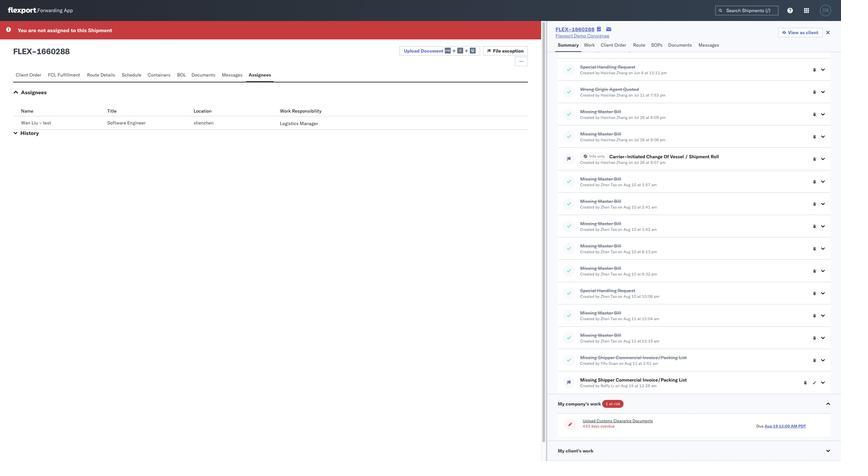 Task type: describe. For each thing, give the bounding box(es) containing it.
tao for missing master bill created by zhen tao on aug 10 at 1:57 am
[[611, 183, 618, 187]]

handling for special handling request created by zhen tao on aug 10 at 10:06 pm
[[598, 288, 617, 294]]

am inside missing master bill created by zhen tao on aug 11 at 12:04 am
[[655, 317, 660, 322]]

are
[[28, 27, 36, 34]]

days
[[592, 424, 600, 429]]

missing master bill created by zhen tao on aug 10 at 8:13 pm
[[581, 243, 658, 255]]

route details
[[87, 72, 115, 78]]

on inside the missing master bill created by zhen tao on aug 11 at 12:15 am
[[619, 339, 623, 344]]

created inside the missing master bill created by zhen tao on aug 11 at 12:15 am
[[581, 339, 595, 344]]

on inside "missing shipper commercial invoice/packing list created by raffy li on aug 15 at 12:26 am"
[[616, 384, 620, 389]]

location
[[194, 108, 212, 114]]

0 vertical spatial client order button
[[599, 39, 631, 52]]

at inside missing master bill created by haichao zhang on jul 26 at 9:06 pm
[[647, 137, 650, 142]]

433
[[583, 424, 591, 429]]

wan liu - test
[[21, 120, 51, 126]]

duan
[[609, 361, 619, 366]]

software engineer
[[107, 120, 146, 126]]

missing for missing master bill created by haichao zhang on jul 26 at 8:09 pm
[[581, 109, 597, 115]]

pm for special handling request created by zhen tao on aug 10 at 10:06 pm
[[655, 294, 660, 299]]

on inside missing master bill created by zhen tao on aug 10 at 8:32 pm
[[619, 272, 623, 277]]

tao for missing master bill created by zhen tao on aug 11 at 12:04 am
[[611, 317, 618, 322]]

on inside missing master bill created by haichao zhang on jul 26 at 9:06 pm
[[629, 137, 634, 142]]

change
[[647, 154, 663, 160]]

at inside missing master bill created by zhen tao on aug 10 at 2:41 am
[[638, 205, 642, 210]]

forwarding
[[37, 7, 63, 14]]

zhang inside wrong origin agent quoted created by haichao zhang on jul 11 at 7:53 pm
[[617, 93, 628, 98]]

by inside the missing master bill created by zhen tao on aug 11 at 12:15 am
[[596, 339, 600, 344]]

aug inside "missing shipper commercial invoice/packing list created by raffy li on aug 15 at 12:26 am"
[[621, 384, 628, 389]]

haichao for missing master bill created by haichao zhang on jul 26 at 9:06 pm
[[601, 137, 616, 142]]

pdt
[[799, 424, 807, 429]]

missing master bill created by zhen tao on aug 11 at 12:04 am
[[581, 310, 660, 322]]

jul inside missing master bill created by haichao zhang on jul 26 at 9:06 pm
[[635, 137, 640, 142]]

fcl
[[48, 72, 56, 78]]

aug for missing master bill created by zhen tao on aug 10 at 2:41 am
[[624, 205, 631, 210]]

on inside button
[[619, 48, 623, 53]]

client
[[807, 30, 819, 36]]

flexport. image
[[8, 7, 37, 14]]

tao for missing master bill created by zhen tao on aug 11 at 12:15 am
[[611, 339, 618, 344]]

info only
[[590, 154, 605, 159]]

on inside missing master bill created by zhen tao on aug 11 at 12:04 am
[[619, 317, 623, 322]]

li
[[612, 384, 615, 389]]

8:09
[[651, 115, 660, 120]]

missing for missing shipper commercial invoice/packing list created by raffy li on aug 15 at 12:26 am
[[581, 378, 597, 383]]

you
[[18, 27, 27, 34]]

am inside missing master bill created by zhen tao on aug 10 at 2:41 am
[[652, 205, 658, 210]]

tao for missing master bill created by zhen tao on aug 10 at 8:32 pm
[[611, 272, 618, 277]]

by inside missing master bill created by zhen tao on aug 10 at 8:13 pm
[[596, 250, 600, 255]]

logistics
[[280, 121, 299, 127]]

created by zhen tao on may 19 at 1:56 am
[[581, 48, 658, 53]]

risk
[[614, 402, 621, 407]]

zhang for missing master bill created by haichao zhang on jul 26 at 9:06 pm
[[617, 137, 628, 142]]

aug 19 12:00 am pdt button
[[765, 424, 807, 429]]

flexport
[[556, 33, 573, 39]]

at left 9:07
[[647, 160, 650, 165]]

documents inside button
[[633, 419, 654, 424]]

my client's work button
[[548, 442, 842, 461]]

forwarding app
[[37, 7, 73, 14]]

12:00
[[780, 424, 791, 429]]

sops button
[[649, 39, 666, 52]]

commercial for missing shipper commercial invoice/packing list created by raffy li on aug 15 at 12:26 am
[[616, 378, 642, 383]]

list for missing shipper commercial invoice/packing list created by raffy li on aug 15 at 12:26 am
[[680, 378, 688, 383]]

roll
[[711, 154, 720, 160]]

manager
[[300, 121, 318, 127]]

initiated
[[628, 154, 646, 160]]

created inside missing master bill created by zhen tao on aug 10 at 1:57 am
[[581, 183, 595, 187]]

11 inside the missing master bill created by zhen tao on aug 11 at 12:15 am
[[632, 339, 637, 344]]

not
[[38, 27, 46, 34]]

by inside missing shipper commercial invoice/packing list created by yifu duan on aug 11 at 2:51 am
[[596, 361, 600, 366]]

created inside missing shipper commercial invoice/packing list created by yifu duan on aug 11 at 2:51 am
[[581, 361, 595, 366]]

summary button
[[556, 39, 582, 52]]

pm for missing master bill created by haichao zhang on jul 26 at 9:06 pm
[[661, 137, 666, 142]]

haichao inside wrong origin agent quoted created by haichao zhang on jul 11 at 7:53 pm
[[601, 93, 616, 98]]

at inside missing master bill created by haichao zhang on jul 26 at 8:09 pm
[[647, 115, 650, 120]]

upload document
[[404, 48, 444, 54]]

app
[[64, 7, 73, 14]]

tao for missing master bill created by zhen tao on aug 10 at 8:13 pm
[[611, 250, 618, 255]]

by inside missing master bill created by haichao zhang on jul 26 at 9:06 pm
[[596, 137, 600, 142]]

work for my client's work
[[583, 449, 594, 455]]

2:51
[[644, 361, 652, 366]]

haichao for special handling request created by haichao zhang on jun 6 at 11:11 pm
[[601, 70, 616, 75]]

zhen for missing master bill created by zhen tao on aug 11 at 12:15 am
[[601, 339, 610, 344]]

special for special handling request created by zhen tao on aug 10 at 10:06 pm
[[581, 288, 597, 294]]

created inside button
[[581, 48, 595, 53]]

am inside the missing master bill created by zhen tao on aug 11 at 12:15 am
[[655, 339, 660, 344]]

created inside the special handling request created by zhen tao on aug 10 at 10:06 pm
[[581, 294, 595, 299]]

created inside missing master bill created by haichao zhang on jul 26 at 9:06 pm
[[581, 137, 595, 142]]

1 vertical spatial documents button
[[189, 69, 219, 82]]

0 horizontal spatial client order
[[16, 72, 41, 78]]

missing shipper commercial invoice/packing list created by yifu duan on aug 11 at 2:51 am
[[581, 355, 688, 366]]

created inside wrong origin agent quoted created by haichao zhang on jul 11 at 7:53 pm
[[581, 93, 595, 98]]

zhen for missing master bill created by zhen tao on aug 10 at 8:13 pm
[[601, 250, 610, 255]]

10 for missing master bill created by zhen tao on aug 10 at 8:32 pm
[[632, 272, 637, 277]]

of
[[664, 154, 670, 160]]

work responsibility
[[280, 108, 322, 114]]

at inside missing shipper commercial invoice/packing list created by yifu duan on aug 11 at 2:51 am
[[639, 361, 643, 366]]

software
[[107, 120, 126, 126]]

at inside "missing shipper commercial invoice/packing list created by raffy li on aug 15 at 12:26 am"
[[635, 384, 639, 389]]

flexport demo consignee link
[[556, 33, 610, 39]]

forwarding app link
[[8, 7, 73, 14]]

engineer
[[127, 120, 146, 126]]

special handling request created by haichao zhang on jun 6 at 11:11 pm
[[581, 64, 667, 75]]

master for missing master bill created by zhen tao on aug 10 at 2:42 am
[[599, 221, 614, 227]]

jul inside wrong origin agent quoted created by haichao zhang on jul 11 at 7:53 pm
[[635, 93, 640, 98]]

master for missing master bill created by zhen tao on aug 10 at 8:13 pm
[[599, 243, 614, 249]]

by inside missing master bill created by zhen tao on aug 11 at 12:04 am
[[596, 317, 600, 322]]

10 for missing master bill created by zhen tao on aug 10 at 8:13 pm
[[632, 250, 637, 255]]

0 vertical spatial documents button
[[666, 39, 697, 52]]

flex-1660288 link
[[556, 26, 595, 33]]

zhang for special handling request created by haichao zhang on jun 6 at 11:11 pm
[[617, 70, 628, 75]]

9:07
[[651, 160, 660, 165]]

as
[[801, 30, 806, 36]]

upload for upload customs clearance documents
[[583, 419, 596, 424]]

flex-1660288
[[556, 26, 595, 33]]

on inside missing master bill created by zhen tao on aug 10 at 1:57 am
[[619, 183, 623, 187]]

document
[[421, 48, 444, 54]]

created inside missing master bill created by haichao zhang on jul 26 at 8:09 pm
[[581, 115, 595, 120]]

missing master bill created by haichao zhang on jul 26 at 8:09 pm
[[581, 109, 666, 120]]

shipper for missing shipper commercial invoice/packing list created by raffy li on aug 15 at 12:26 am
[[599, 378, 615, 383]]

by inside missing master bill created by zhen tao on aug 10 at 1:57 am
[[596, 183, 600, 187]]

1 vertical spatial -
[[39, 120, 42, 126]]

tao inside button
[[611, 48, 618, 53]]

at inside wrong origin agent quoted created by haichao zhang on jul 11 at 7:53 pm
[[647, 93, 650, 98]]

containers
[[148, 72, 171, 78]]

26 for missing master bill created by haichao zhang on jul 26 at 9:06 pm
[[641, 137, 646, 142]]

vessel
[[671, 154, 685, 160]]

title
[[107, 108, 117, 114]]

clearance
[[614, 419, 632, 424]]

10 for missing master bill created by zhen tao on aug 10 at 1:57 am
[[632, 183, 637, 187]]

0 vertical spatial messages button
[[697, 39, 723, 52]]

my for my company's work
[[558, 402, 565, 407]]

master for missing master bill created by haichao zhang on jul 26 at 8:09 pm
[[599, 109, 614, 115]]

at inside missing master bill created by zhen tao on aug 10 at 2:42 am
[[638, 227, 642, 232]]

aug for missing master bill created by zhen tao on aug 11 at 12:04 am
[[624, 317, 631, 322]]

test
[[43, 120, 51, 126]]

tao for missing master bill created by zhen tao on aug 10 at 2:42 am
[[611, 227, 618, 232]]

zhen for missing master bill created by zhen tao on aug 10 at 2:41 am
[[601, 205, 610, 210]]

pm for missing master bill created by zhen tao on aug 10 at 8:32 pm
[[652, 272, 658, 277]]

missing for missing master bill created by zhen tao on aug 10 at 1:57 am
[[581, 176, 597, 182]]

2:42
[[643, 227, 651, 232]]

aug inside missing shipper commercial invoice/packing list created by yifu duan on aug 11 at 2:51 am
[[625, 361, 632, 366]]

history button
[[20, 130, 39, 136]]

created inside missing master bill created by zhen tao on aug 10 at 8:13 pm
[[581, 250, 595, 255]]

at inside missing master bill created by zhen tao on aug 11 at 12:04 am
[[638, 317, 642, 322]]

handling for special handling request created by haichao zhang on jun 6 at 11:11 pm
[[598, 64, 617, 70]]

zhen inside button
[[601, 48, 610, 53]]

10:06
[[643, 294, 654, 299]]

route for route
[[634, 42, 646, 48]]

on inside missing master bill created by zhen tao on aug 10 at 2:42 am
[[619, 227, 623, 232]]

client for client order button to the bottom
[[16, 72, 28, 78]]

12:04
[[643, 317, 654, 322]]

0 horizontal spatial -
[[32, 46, 37, 56]]

on inside wrong origin agent quoted created by haichao zhang on jul 11 at 7:53 pm
[[629, 93, 634, 98]]

10 for special handling request created by zhen tao on aug 10 at 10:06 pm
[[632, 294, 637, 299]]

433 days overdue
[[583, 424, 615, 429]]

on inside missing shipper commercial invoice/packing list created by yifu duan on aug 11 at 2:51 am
[[620, 361, 624, 366]]

by inside missing master bill created by zhen tao on aug 10 at 2:42 am
[[596, 227, 600, 232]]

overdue
[[601, 424, 615, 429]]

zhang for missing master bill created by haichao zhang on jul 26 at 8:09 pm
[[617, 115, 628, 120]]

by inside the special handling request created by zhen tao on aug 10 at 10:06 pm
[[596, 294, 600, 299]]

missing master bill created by haichao zhang on jul 26 at 9:06 pm
[[581, 131, 666, 142]]

on inside missing master bill created by zhen tao on aug 10 at 8:13 pm
[[619, 250, 623, 255]]

6
[[642, 70, 644, 75]]

upload for upload document
[[404, 48, 420, 54]]

missing for missing master bill created by zhen tao on aug 10 at 8:13 pm
[[581, 243, 597, 249]]

by inside special handling request created by haichao zhang on jun 6 at 11:11 pm
[[596, 70, 600, 75]]

my company's work
[[558, 402, 602, 407]]

upload customs clearance documents button
[[583, 419, 654, 424]]

0 vertical spatial client order
[[601, 42, 627, 48]]

request for special handling request created by haichao zhang on jun 6 at 11:11 pm
[[618, 64, 636, 70]]

at right 1
[[610, 402, 613, 407]]

at inside the special handling request created by zhen tao on aug 10 at 10:06 pm
[[638, 294, 642, 299]]

by inside missing master bill created by haichao zhang on jul 26 at 8:09 pm
[[596, 115, 600, 120]]

master for missing master bill created by haichao zhang on jul 26 at 9:06 pm
[[599, 131, 614, 137]]

at inside missing master bill created by zhen tao on aug 10 at 1:57 am
[[638, 183, 642, 187]]

zhen for missing master bill created by zhen tao on aug 11 at 12:04 am
[[601, 317, 610, 322]]

3 26 from the top
[[641, 160, 646, 165]]

at inside special handling request created by haichao zhang on jun 6 at 11:11 pm
[[645, 70, 649, 75]]

bill for missing master bill created by zhen tao on aug 11 at 12:04 am
[[615, 310, 622, 316]]

missing master bill created by zhen tao on aug 11 at 12:15 am
[[581, 333, 660, 344]]

zhen for missing master bill created by zhen tao on aug 10 at 2:42 am
[[601, 227, 610, 232]]

bill for missing master bill created by zhen tao on aug 10 at 8:32 pm
[[615, 266, 622, 272]]

route button
[[631, 39, 649, 52]]

created inside missing master bill created by zhen tao on aug 10 at 8:32 pm
[[581, 272, 595, 277]]

details
[[101, 72, 115, 78]]

am inside "missing shipper commercial invoice/packing list created by raffy li on aug 15 at 12:26 am"
[[652, 384, 657, 389]]

on inside the special handling request created by zhen tao on aug 10 at 10:06 pm
[[619, 294, 623, 299]]

by inside wrong origin agent quoted created by haichao zhang on jul 11 at 7:53 pm
[[596, 93, 600, 98]]

created inside "missing shipper commercial invoice/packing list created by raffy li on aug 15 at 12:26 am"
[[581, 384, 595, 389]]

aug right "due"
[[765, 424, 773, 429]]

missing for missing master bill created by zhen tao on aug 11 at 12:15 am
[[581, 333, 597, 339]]

by inside missing master bill created by zhen tao on aug 10 at 2:41 am
[[596, 205, 600, 210]]

work button
[[582, 39, 599, 52]]

on inside missing master bill created by haichao zhang on jul 26 at 8:09 pm
[[629, 115, 634, 120]]

created inside missing master bill created by zhen tao on aug 11 at 12:04 am
[[581, 317, 595, 322]]

quoted
[[624, 86, 640, 92]]

you are not assigned to this shipment
[[18, 27, 112, 34]]

am inside button
[[653, 48, 658, 53]]

by inside "missing shipper commercial invoice/packing list created by raffy li on aug 15 at 12:26 am"
[[596, 384, 600, 389]]

bill for missing master bill created by haichao zhang on jul 26 at 8:09 pm
[[615, 109, 622, 115]]

at inside missing master bill created by zhen tao on aug 10 at 8:13 pm
[[638, 250, 642, 255]]

history
[[20, 130, 39, 136]]

bill for missing master bill created by zhen tao on aug 11 at 12:15 am
[[615, 333, 622, 339]]

19 inside button
[[633, 48, 638, 53]]

master for missing master bill created by zhen tao on aug 10 at 1:57 am
[[599, 176, 614, 182]]

missing master bill created by zhen tao on aug 10 at 2:42 am
[[581, 221, 658, 232]]

commercial for missing shipper commercial invoice/packing list created by yifu duan on aug 11 at 2:51 am
[[616, 355, 642, 361]]

this
[[77, 27, 87, 34]]

created inside missing master bill created by zhen tao on aug 10 at 2:42 am
[[581, 227, 595, 232]]

pm down carrier-initiated change of vessel / shipment roll
[[661, 160, 666, 165]]



Task type: vqa. For each thing, say whether or not it's contained in the screenshot.
10 in Missing Master Bill Created By Zhen Tao On Aug 10 At 8:32 Pm
yes



Task type: locate. For each thing, give the bounding box(es) containing it.
tao up missing master bill created by zhen tao on aug 10 at 2:41 am
[[611, 183, 618, 187]]

shipper for missing shipper commercial invoice/packing list created by yifu duan on aug 11 at 2:51 am
[[599, 355, 615, 361]]

work inside button
[[583, 449, 594, 455]]

8 bill from the top
[[615, 310, 622, 316]]

tao up missing master bill created by zhen tao on aug 10 at 8:32 pm in the bottom right of the page
[[611, 250, 618, 255]]

9 master from the top
[[599, 333, 614, 339]]

list
[[680, 355, 688, 361], [680, 378, 688, 383]]

summary
[[558, 42, 579, 48]]

my for my client's work
[[558, 449, 565, 455]]

bill down missing master bill created by haichao zhang on jul 26 at 8:09 pm
[[615, 131, 622, 137]]

0 vertical spatial documents
[[669, 42, 693, 48]]

commercial inside "missing shipper commercial invoice/packing list created by raffy li on aug 15 at 12:26 am"
[[616, 378, 642, 383]]

work for work
[[585, 42, 595, 48]]

1660288 up 'flexport demo consignee'
[[572, 26, 595, 33]]

5 zhang from the top
[[617, 160, 628, 165]]

0 vertical spatial shipper
[[599, 355, 615, 361]]

1 vertical spatial 26
[[641, 137, 646, 142]]

haichao up origin
[[601, 70, 616, 75]]

0 vertical spatial upload
[[404, 48, 420, 54]]

9 missing from the top
[[581, 333, 597, 339]]

pm for special handling request created by haichao zhang on jun 6 at 11:11 pm
[[662, 70, 667, 75]]

jul
[[635, 93, 640, 98], [635, 115, 640, 120], [635, 137, 640, 142], [635, 160, 640, 165]]

list inside missing shipper commercial invoice/packing list created by yifu duan on aug 11 at 2:51 am
[[680, 355, 688, 361]]

0 horizontal spatial documents
[[192, 72, 215, 78]]

1 vertical spatial work
[[280, 108, 291, 114]]

bill inside missing master bill created by haichao zhang on jul 26 at 8:09 pm
[[615, 109, 622, 115]]

missing for missing master bill created by zhen tao on aug 11 at 12:04 am
[[581, 310, 597, 316]]

commercial up duan
[[616, 355, 642, 361]]

work left 1
[[591, 402, 602, 407]]

work inside button
[[585, 42, 595, 48]]

on up missing master bill created by zhen tao on aug 10 at 2:42 am
[[619, 205, 623, 210]]

5 zhen from the top
[[601, 250, 610, 255]]

jul down initiated
[[635, 160, 640, 165]]

aug inside missing master bill created by zhen tao on aug 10 at 8:32 pm
[[624, 272, 631, 277]]

fcl fulfillment button
[[45, 69, 84, 82]]

by inside button
[[596, 48, 600, 53]]

13 by from the top
[[596, 317, 600, 322]]

on left may
[[619, 48, 623, 53]]

consignee
[[588, 33, 610, 39]]

1 horizontal spatial client
[[601, 42, 614, 48]]

client's
[[566, 449, 582, 455]]

1 horizontal spatial route
[[634, 42, 646, 48]]

at inside created by zhen tao on may 19 at 1:56 am button
[[639, 48, 642, 53]]

bill inside missing master bill created by zhen tao on aug 10 at 8:13 pm
[[615, 243, 622, 249]]

10 for missing master bill created by zhen tao on aug 10 at 2:41 am
[[632, 205, 637, 210]]

2 created from the top
[[581, 70, 595, 75]]

master down missing master bill created by zhen tao on aug 10 at 2:41 am
[[599, 221, 614, 227]]

master down missing master bill created by zhen tao on aug 10 at 2:42 am
[[599, 243, 614, 249]]

haichao down origin
[[601, 93, 616, 98]]

yifu
[[601, 361, 608, 366]]

route inside 'button'
[[87, 72, 99, 78]]

am
[[653, 48, 658, 53], [652, 183, 658, 187], [652, 205, 658, 210], [652, 227, 658, 232], [655, 317, 660, 322], [655, 339, 660, 344], [653, 361, 659, 366], [652, 384, 657, 389]]

7 zhen from the top
[[601, 294, 610, 299]]

flex-
[[556, 26, 572, 33]]

1 vertical spatial client
[[16, 72, 28, 78]]

zhang up carrier-
[[617, 137, 628, 142]]

on up missing master bill created by zhen tao on aug 10 at 8:32 pm in the bottom right of the page
[[619, 250, 623, 255]]

bill for missing master bill created by zhen tao on aug 10 at 1:57 am
[[615, 176, 622, 182]]

pm right 10:06
[[655, 294, 660, 299]]

1660288
[[572, 26, 595, 33], [37, 46, 70, 56]]

created inside special handling request created by haichao zhang on jun 6 at 11:11 pm
[[581, 70, 595, 75]]

file exception button
[[483, 46, 529, 56], [483, 46, 529, 56]]

at left 7:53
[[647, 93, 650, 98]]

jul left 8:09
[[635, 115, 640, 120]]

1 vertical spatial list
[[680, 378, 688, 383]]

pm right 7:53
[[661, 93, 666, 98]]

6 zhen from the top
[[601, 272, 610, 277]]

0 vertical spatial route
[[634, 42, 646, 48]]

0 horizontal spatial messages
[[222, 72, 243, 78]]

missing master bill created by zhen tao on aug 10 at 1:57 am
[[581, 176, 658, 187]]

on inside missing master bill created by zhen tao on aug 10 at 2:41 am
[[619, 205, 623, 210]]

aug left the 12:04
[[624, 317, 631, 322]]

pm for missing master bill created by haichao zhang on jul 26 at 8:09 pm
[[661, 115, 666, 120]]

pm right 11:11
[[662, 70, 667, 75]]

0 vertical spatial invoice/packing
[[643, 355, 679, 361]]

5 10 from the top
[[632, 272, 637, 277]]

order left the "fcl"
[[29, 72, 41, 78]]

6 tao from the top
[[611, 272, 618, 277]]

9:06
[[651, 137, 660, 142]]

upload inside upload customs clearance documents button
[[583, 419, 596, 424]]

1 26 from the top
[[641, 115, 646, 120]]

aug for missing master bill created by zhen tao on aug 10 at 1:57 am
[[624, 183, 631, 187]]

2 26 from the top
[[641, 137, 646, 142]]

zhang up missing master bill created by haichao zhang on jul 26 at 9:06 pm
[[617, 115, 628, 120]]

created inside missing master bill created by zhen tao on aug 10 at 2:41 am
[[581, 205, 595, 210]]

1 horizontal spatial messages button
[[697, 39, 723, 52]]

haichao up only
[[601, 137, 616, 142]]

at left 2:41
[[638, 205, 642, 210]]

tao inside missing master bill created by zhen tao on aug 10 at 8:32 pm
[[611, 272, 618, 277]]

tao for missing master bill created by zhen tao on aug 10 at 2:41 am
[[611, 205, 618, 210]]

tao inside missing master bill created by zhen tao on aug 10 at 2:41 am
[[611, 205, 618, 210]]

1 bill from the top
[[615, 109, 622, 115]]

1 horizontal spatial client order button
[[599, 39, 631, 52]]

3 zhang from the top
[[617, 115, 628, 120]]

0 vertical spatial my
[[558, 402, 565, 407]]

customs
[[597, 419, 613, 424]]

8 master from the top
[[599, 310, 614, 316]]

1 vertical spatial special
[[581, 288, 597, 294]]

7 bill from the top
[[615, 266, 622, 272]]

jul inside missing master bill created by haichao zhang on jul 26 at 8:09 pm
[[635, 115, 640, 120]]

request for special handling request created by zhen tao on aug 10 at 10:06 pm
[[618, 288, 636, 294]]

tao inside missing master bill created by zhen tao on aug 10 at 1:57 am
[[611, 183, 618, 187]]

route details button
[[84, 69, 119, 82]]

wrong origin agent quoted created by haichao zhang on jul 11 at 7:53 pm
[[581, 86, 666, 98]]

bill inside missing master bill created by zhen tao on aug 10 at 8:32 pm
[[615, 266, 622, 272]]

aug inside missing master bill created by zhen tao on aug 10 at 1:57 am
[[624, 183, 631, 187]]

0 horizontal spatial assignees button
[[21, 89, 47, 96]]

zhen inside missing master bill created by zhen tao on aug 10 at 2:42 am
[[601, 227, 610, 232]]

0 vertical spatial list
[[680, 355, 688, 361]]

client order down consignee
[[601, 42, 627, 48]]

shipment right the /
[[690, 154, 710, 160]]

11 inside missing shipper commercial invoice/packing list created by yifu duan on aug 11 at 2:51 am
[[633, 361, 638, 366]]

handling down created by zhen tao on may 19 at 1:56 am
[[598, 64, 617, 70]]

zhang left jun
[[617, 70, 628, 75]]

10 left 10:06
[[632, 294, 637, 299]]

2 haichao from the top
[[601, 93, 616, 98]]

missing inside missing shipper commercial invoice/packing list created by yifu duan on aug 11 at 2:51 am
[[581, 355, 597, 361]]

zhang inside missing master bill created by haichao zhang on jul 26 at 8:09 pm
[[617, 115, 628, 120]]

11 by from the top
[[596, 272, 600, 277]]

documents button right bol
[[189, 69, 219, 82]]

0 horizontal spatial 1660288
[[37, 46, 70, 56]]

1 horizontal spatial shipment
[[690, 154, 710, 160]]

1 vertical spatial invoice/packing
[[643, 378, 679, 383]]

1 list from the top
[[680, 355, 688, 361]]

on up duan
[[619, 339, 623, 344]]

1 vertical spatial documents
[[192, 72, 215, 78]]

master for missing master bill created by zhen tao on aug 10 at 2:41 am
[[599, 199, 614, 205]]

demo
[[575, 33, 587, 39]]

os button
[[819, 3, 834, 18]]

client down flex
[[16, 72, 28, 78]]

9 bill from the top
[[615, 333, 622, 339]]

work for my company's work
[[591, 402, 602, 407]]

8:13
[[643, 250, 651, 255]]

11 inside missing master bill created by zhen tao on aug 11 at 12:04 am
[[632, 317, 637, 322]]

on right duan
[[620, 361, 624, 366]]

7 by from the top
[[596, 183, 600, 187]]

9 tao from the top
[[611, 339, 618, 344]]

4 haichao from the top
[[601, 137, 616, 142]]

1 vertical spatial assignees button
[[21, 89, 47, 96]]

0 vertical spatial handling
[[598, 64, 617, 70]]

master inside missing master bill created by zhen tao on aug 10 at 2:41 am
[[599, 199, 614, 205]]

1 shipper from the top
[[599, 355, 615, 361]]

0 horizontal spatial assignees
[[21, 89, 47, 96]]

pm inside missing master bill created by haichao zhang on jul 26 at 9:06 pm
[[661, 137, 666, 142]]

1 horizontal spatial 1660288
[[572, 26, 595, 33]]

request
[[618, 64, 636, 70], [618, 288, 636, 294]]

fcl fulfillment
[[48, 72, 80, 78]]

haichao down only
[[601, 160, 616, 165]]

missing for missing shipper commercial invoice/packing list created by yifu duan on aug 11 at 2:51 am
[[581, 355, 597, 361]]

commercial inside missing shipper commercial invoice/packing list created by yifu duan on aug 11 at 2:51 am
[[616, 355, 642, 361]]

0 horizontal spatial client
[[16, 72, 28, 78]]

5 bill from the top
[[615, 221, 622, 227]]

1 vertical spatial shipment
[[690, 154, 710, 160]]

work for work responsibility
[[280, 108, 291, 114]]

11 inside wrong origin agent quoted created by haichao zhang on jul 11 at 7:53 pm
[[641, 93, 646, 98]]

commercial up '15' at the right bottom of page
[[616, 378, 642, 383]]

request inside special handling request created by haichao zhang on jun 6 at 11:11 pm
[[618, 64, 636, 70]]

1:57
[[643, 183, 651, 187]]

6 10 from the top
[[632, 294, 637, 299]]

2 zhen from the top
[[601, 183, 610, 187]]

master down missing master bill created by zhen tao on aug 11 at 12:04 am
[[599, 333, 614, 339]]

am right the 1:57
[[652, 183, 658, 187]]

am inside missing master bill created by zhen tao on aug 10 at 1:57 am
[[652, 183, 658, 187]]

1 horizontal spatial client order
[[601, 42, 627, 48]]

exception
[[503, 48, 524, 54]]

0 vertical spatial assignees button
[[246, 69, 274, 82]]

invoice/packing inside "missing shipper commercial invoice/packing list created by raffy li on aug 15 at 12:26 am"
[[643, 378, 679, 383]]

0 vertical spatial work
[[591, 402, 602, 407]]

1 vertical spatial client order
[[16, 72, 41, 78]]

1 missing from the top
[[581, 109, 597, 115]]

bill for missing master bill created by zhen tao on aug 10 at 8:13 pm
[[615, 243, 622, 249]]

on down initiated
[[629, 160, 634, 165]]

2 10 from the top
[[632, 205, 637, 210]]

10 for missing master bill created by zhen tao on aug 10 at 2:42 am
[[632, 227, 637, 232]]

shipper up the raffy
[[599, 378, 615, 383]]

1 special from the top
[[581, 64, 597, 70]]

0 vertical spatial messages
[[699, 42, 720, 48]]

1 horizontal spatial documents button
[[666, 39, 697, 52]]

4 by from the top
[[596, 115, 600, 120]]

view
[[789, 30, 799, 36]]

missing inside missing master bill created by haichao zhang on jul 26 at 9:06 pm
[[581, 131, 597, 137]]

master for missing master bill created by zhen tao on aug 11 at 12:15 am
[[599, 333, 614, 339]]

1 at risk
[[606, 402, 621, 407]]

1 horizontal spatial order
[[615, 42, 627, 48]]

1 jul from the top
[[635, 93, 640, 98]]

pm right the 8:13
[[652, 250, 658, 255]]

pm inside missing master bill created by zhen tao on aug 10 at 8:13 pm
[[652, 250, 658, 255]]

1 commercial from the top
[[616, 355, 642, 361]]

zhen up the missing master bill created by zhen tao on aug 11 at 12:15 am
[[601, 317, 610, 322]]

bill inside missing master bill created by haichao zhang on jul 26 at 9:06 pm
[[615, 131, 622, 137]]

zhang
[[617, 70, 628, 75], [617, 93, 628, 98], [617, 115, 628, 120], [617, 137, 628, 142], [617, 160, 628, 165]]

zhen for special handling request created by zhen tao on aug 10 at 10:06 pm
[[601, 294, 610, 299]]

1 vertical spatial client order button
[[13, 69, 45, 82]]

raffy
[[601, 384, 611, 389]]

created
[[581, 48, 595, 53], [581, 70, 595, 75], [581, 93, 595, 98], [581, 115, 595, 120], [581, 137, 595, 142], [581, 160, 595, 165], [581, 183, 595, 187], [581, 205, 595, 210], [581, 227, 595, 232], [581, 250, 595, 255], [581, 272, 595, 277], [581, 294, 595, 299], [581, 317, 595, 322], [581, 339, 595, 344], [581, 361, 595, 366], [581, 384, 595, 389]]

3 jul from the top
[[635, 137, 640, 142]]

work up logistics
[[280, 108, 291, 114]]

10
[[632, 183, 637, 187], [632, 205, 637, 210], [632, 227, 637, 232], [632, 250, 637, 255], [632, 272, 637, 277], [632, 294, 637, 299]]

2 by from the top
[[596, 70, 600, 75]]

10 left the 1:57
[[632, 183, 637, 187]]

route left "details"
[[87, 72, 99, 78]]

2 vertical spatial documents
[[633, 419, 654, 424]]

1 horizontal spatial work
[[585, 42, 595, 48]]

messages button
[[697, 39, 723, 52], [219, 69, 246, 82]]

at left the 12:04
[[638, 317, 642, 322]]

0 horizontal spatial route
[[87, 72, 99, 78]]

invoice/packing for missing shipper commercial invoice/packing list created by yifu duan on aug 11 at 2:51 am
[[643, 355, 679, 361]]

4 bill from the top
[[615, 199, 622, 205]]

aug left '15' at the right bottom of page
[[621, 384, 628, 389]]

documents
[[669, 42, 693, 48], [192, 72, 215, 78], [633, 419, 654, 424]]

zhen right work button on the right top
[[601, 48, 610, 53]]

1 master from the top
[[599, 109, 614, 115]]

11 left "12:15"
[[632, 339, 637, 344]]

0 vertical spatial 19
[[633, 48, 638, 53]]

10 by from the top
[[596, 250, 600, 255]]

7:53
[[651, 93, 660, 98]]

1 by from the top
[[596, 48, 600, 53]]

client down consignee
[[601, 42, 614, 48]]

missing inside missing master bill created by zhen tao on aug 10 at 8:13 pm
[[581, 243, 597, 249]]

5 missing from the top
[[581, 221, 597, 227]]

0 vertical spatial order
[[615, 42, 627, 48]]

route for route details
[[87, 72, 99, 78]]

1 vertical spatial request
[[618, 288, 636, 294]]

2 bill from the top
[[615, 131, 622, 137]]

on up missing master bill created by haichao zhang on jul 26 at 9:06 pm
[[629, 115, 634, 120]]

zhen for missing master bill created by zhen tao on aug 10 at 1:57 am
[[601, 183, 610, 187]]

0 vertical spatial special
[[581, 64, 597, 70]]

8 missing from the top
[[581, 310, 597, 316]]

1 invoice/packing from the top
[[643, 355, 679, 361]]

master inside missing master bill created by zhen tao on aug 10 at 8:32 pm
[[599, 266, 614, 272]]

1 vertical spatial route
[[87, 72, 99, 78]]

1 zhen from the top
[[601, 48, 610, 53]]

3 tao from the top
[[611, 205, 618, 210]]

bill down missing master bill created by zhen tao on aug 10 at 1:57 am
[[615, 199, 622, 205]]

invoice/packing for missing shipper commercial invoice/packing list created by raffy li on aug 15 at 12:26 am
[[643, 378, 679, 383]]

am right the 12:04
[[655, 317, 660, 322]]

0 vertical spatial -
[[32, 46, 37, 56]]

os
[[823, 8, 830, 13]]

zhen inside missing master bill created by zhen tao on aug 11 at 12:04 am
[[601, 317, 610, 322]]

2:41
[[643, 205, 651, 210]]

aug left 2:41
[[624, 205, 631, 210]]

1 request from the top
[[618, 64, 636, 70]]

zhen inside the missing master bill created by zhen tao on aug 11 at 12:15 am
[[601, 339, 610, 344]]

am
[[792, 424, 798, 429]]

request inside the special handling request created by zhen tao on aug 10 at 10:06 pm
[[618, 288, 636, 294]]

at left 10:06
[[638, 294, 642, 299]]

bill for missing master bill created by zhen tao on aug 10 at 2:42 am
[[615, 221, 622, 227]]

4 tao from the top
[[611, 227, 618, 232]]

special for special handling request created by haichao zhang on jun 6 at 11:11 pm
[[581, 64, 597, 70]]

zhang inside missing master bill created by haichao zhang on jul 26 at 9:06 pm
[[617, 137, 628, 142]]

3 master from the top
[[599, 176, 614, 182]]

0 horizontal spatial messages button
[[219, 69, 246, 82]]

shipment for this
[[88, 27, 112, 34]]

haichao
[[601, 70, 616, 75], [601, 93, 616, 98], [601, 115, 616, 120], [601, 137, 616, 142], [601, 160, 616, 165]]

7 missing from the top
[[581, 266, 597, 272]]

aug for missing master bill created by zhen tao on aug 10 at 8:13 pm
[[624, 250, 631, 255]]

1 vertical spatial messages
[[222, 72, 243, 78]]

2 missing from the top
[[581, 131, 597, 137]]

5 tao from the top
[[611, 250, 618, 255]]

0 vertical spatial 26
[[641, 115, 646, 120]]

pm
[[662, 70, 667, 75], [661, 93, 666, 98], [661, 115, 666, 120], [661, 137, 666, 142], [661, 160, 666, 165], [652, 250, 658, 255], [652, 272, 658, 277], [655, 294, 660, 299]]

assigned
[[47, 27, 70, 34]]

my client's work
[[558, 449, 594, 455]]

aug for missing master bill created by zhen tao on aug 11 at 12:15 am
[[624, 339, 631, 344]]

fulfillment
[[58, 72, 80, 78]]

11 left the 12:04
[[632, 317, 637, 322]]

am inside missing shipper commercial invoice/packing list created by yifu duan on aug 11 at 2:51 am
[[653, 361, 659, 366]]

am inside missing master bill created by zhen tao on aug 10 at 2:42 am
[[652, 227, 658, 232]]

my
[[558, 402, 565, 407], [558, 449, 565, 455]]

only
[[598, 154, 605, 159]]

0 vertical spatial assignees
[[249, 72, 271, 78]]

due
[[757, 424, 764, 429]]

10 inside missing master bill created by zhen tao on aug 10 at 8:32 pm
[[632, 272, 637, 277]]

on inside special handling request created by haichao zhang on jun 6 at 11:11 pm
[[629, 70, 634, 75]]

bol button
[[175, 69, 189, 82]]

by inside missing master bill created by zhen tao on aug 10 at 8:32 pm
[[596, 272, 600, 277]]

master for missing master bill created by zhen tao on aug 11 at 12:04 am
[[599, 310, 614, 316]]

haichao for missing master bill created by haichao zhang on jul 26 at 8:09 pm
[[601, 115, 616, 120]]

jul down quoted
[[635, 93, 640, 98]]

10 left 8:32
[[632, 272, 637, 277]]

missing shipper commercial invoice/packing list created by raffy li on aug 15 at 12:26 am
[[581, 378, 688, 389]]

my inside my client's work button
[[558, 449, 565, 455]]

3 haichao from the top
[[601, 115, 616, 120]]

upload left document
[[404, 48, 420, 54]]

- down are
[[32, 46, 37, 56]]

messages for messages button to the bottom
[[222, 72, 243, 78]]

2 jul from the top
[[635, 115, 640, 120]]

bill down missing master bill created by zhen tao on aug 10 at 2:42 am
[[615, 243, 622, 249]]

1 vertical spatial upload
[[583, 419, 596, 424]]

at left the 1:57
[[638, 183, 642, 187]]

2 horizontal spatial documents
[[669, 42, 693, 48]]

14 by from the top
[[596, 339, 600, 344]]

route
[[634, 42, 646, 48], [87, 72, 99, 78]]

6 master from the top
[[599, 243, 614, 249]]

2 commercial from the top
[[616, 378, 642, 383]]

8 by from the top
[[596, 205, 600, 210]]

on up missing master bill created by zhen tao on aug 10 at 2:41 am
[[619, 183, 623, 187]]

5 by from the top
[[596, 137, 600, 142]]

tao left may
[[611, 48, 618, 53]]

1 vertical spatial handling
[[598, 288, 617, 294]]

zhang down agent
[[617, 93, 628, 98]]

2 request from the top
[[618, 288, 636, 294]]

on
[[619, 48, 623, 53], [629, 70, 634, 75], [629, 93, 634, 98], [629, 115, 634, 120], [629, 137, 634, 142], [629, 160, 634, 165], [619, 183, 623, 187], [619, 205, 623, 210], [619, 227, 623, 232], [619, 250, 623, 255], [619, 272, 623, 277], [619, 294, 623, 299], [619, 317, 623, 322], [619, 339, 623, 344], [620, 361, 624, 366], [616, 384, 620, 389]]

1 vertical spatial assignees
[[21, 89, 47, 96]]

containers button
[[145, 69, 175, 82]]

1 created from the top
[[581, 48, 595, 53]]

2 list from the top
[[680, 378, 688, 383]]

aug for special handling request created by zhen tao on aug 10 at 10:06 pm
[[624, 294, 631, 299]]

carrier-
[[610, 154, 628, 160]]

0 horizontal spatial upload
[[404, 48, 420, 54]]

documents button right sops on the top right of the page
[[666, 39, 697, 52]]

missing for missing master bill created by zhen tao on aug 10 at 2:42 am
[[581, 221, 597, 227]]

missing master bill created by zhen tao on aug 10 at 2:41 am
[[581, 199, 658, 210]]

10 created from the top
[[581, 250, 595, 255]]

at
[[639, 48, 642, 53], [645, 70, 649, 75], [647, 93, 650, 98], [647, 115, 650, 120], [647, 137, 650, 142], [647, 160, 650, 165], [638, 183, 642, 187], [638, 205, 642, 210], [638, 227, 642, 232], [638, 250, 642, 255], [638, 272, 642, 277], [638, 294, 642, 299], [638, 317, 642, 322], [638, 339, 642, 344], [639, 361, 643, 366], [635, 384, 639, 389], [610, 402, 613, 407]]

zhang inside special handling request created by haichao zhang on jun 6 at 11:11 pm
[[617, 70, 628, 75]]

10 missing from the top
[[581, 355, 597, 361]]

1 handling from the top
[[598, 64, 617, 70]]

zhen for missing master bill created by zhen tao on aug 10 at 8:32 pm
[[601, 272, 610, 277]]

missing for missing master bill created by zhen tao on aug 10 at 8:32 pm
[[581, 266, 597, 272]]

zhen up yifu
[[601, 339, 610, 344]]

aug inside missing master bill created by zhen tao on aug 10 at 8:13 pm
[[624, 250, 631, 255]]

aug left 8:32
[[624, 272, 631, 277]]

work down 'flexport demo consignee'
[[585, 42, 595, 48]]

list inside "missing shipper commercial invoice/packing list created by raffy li on aug 15 at 12:26 am"
[[680, 378, 688, 383]]

tao inside the special handling request created by zhen tao on aug 10 at 10:06 pm
[[611, 294, 618, 299]]

1 horizontal spatial messages
[[699, 42, 720, 48]]

invoice/packing inside missing shipper commercial invoice/packing list created by yifu duan on aug 11 at 2:51 am
[[643, 355, 679, 361]]

name
[[21, 108, 33, 114]]

3 by from the top
[[596, 93, 600, 98]]

list for missing shipper commercial invoice/packing list created by yifu duan on aug 11 at 2:51 am
[[680, 355, 688, 361]]

0 horizontal spatial documents button
[[189, 69, 219, 82]]

bill for missing master bill created by haichao zhang on jul 26 at 9:06 pm
[[615, 131, 622, 137]]

on up missing master bill created by zhen tao on aug 11 at 12:04 am
[[619, 294, 623, 299]]

1 horizontal spatial assignees
[[249, 72, 271, 78]]

view as client
[[789, 30, 819, 36]]

bill down missing master bill created by zhen tao on aug 11 at 12:04 am
[[615, 333, 622, 339]]

0 vertical spatial request
[[618, 64, 636, 70]]

4 master from the top
[[599, 199, 614, 205]]

zhen up the special handling request created by zhen tao on aug 10 at 10:06 pm
[[601, 272, 610, 277]]

tao up missing master bill created by zhen tao on aug 10 at 8:13 pm
[[611, 227, 618, 232]]

4 10 from the top
[[632, 250, 637, 255]]

at inside missing master bill created by zhen tao on aug 10 at 8:32 pm
[[638, 272, 642, 277]]

shipper inside missing shipper commercial invoice/packing list created by yifu duan on aug 11 at 2:51 am
[[599, 355, 615, 361]]

0 horizontal spatial order
[[29, 72, 41, 78]]

missing inside missing master bill created by zhen tao on aug 10 at 8:32 pm
[[581, 266, 597, 272]]

zhen up missing master bill created by zhen tao on aug 10 at 8:13 pm
[[601, 227, 610, 232]]

liu
[[32, 120, 38, 126]]

flexport demo consignee
[[556, 33, 610, 39]]

0 horizontal spatial work
[[280, 108, 291, 114]]

haichao inside missing master bill created by haichao zhang on jul 26 at 8:09 pm
[[601, 115, 616, 120]]

26 for missing master bill created by haichao zhang on jul 26 at 8:09 pm
[[641, 115, 646, 120]]

missing inside "missing shipper commercial invoice/packing list created by raffy li on aug 15 at 12:26 am"
[[581, 378, 597, 383]]

16 created from the top
[[581, 384, 595, 389]]

created by haichao zhang on jul 26 at 9:07 pm
[[581, 160, 666, 165]]

10 inside missing master bill created by zhen tao on aug 10 at 2:41 am
[[632, 205, 637, 210]]

0 horizontal spatial 19
[[633, 48, 638, 53]]

tao up the special handling request created by zhen tao on aug 10 at 10:06 pm
[[611, 272, 618, 277]]

0 horizontal spatial shipment
[[88, 27, 112, 34]]

12 by from the top
[[596, 294, 600, 299]]

1 vertical spatial work
[[583, 449, 594, 455]]

tao for special handling request created by zhen tao on aug 10 at 10:06 pm
[[611, 294, 618, 299]]

master down missing master bill created by zhen tao on aug 10 at 8:13 pm
[[599, 266, 614, 272]]

schedule
[[122, 72, 141, 78]]

2 my from the top
[[558, 449, 565, 455]]

5 haichao from the top
[[601, 160, 616, 165]]

master inside missing master bill created by haichao zhang on jul 26 at 8:09 pm
[[599, 109, 614, 115]]

bill down missing master bill created by zhen tao on aug 10 at 8:13 pm
[[615, 266, 622, 272]]

shipment for /
[[690, 154, 710, 160]]

1 tao from the top
[[611, 48, 618, 53]]

upload document button
[[400, 46, 481, 56]]

1 horizontal spatial -
[[39, 120, 42, 126]]

tao up missing master bill created by zhen tao on aug 10 at 2:42 am
[[611, 205, 618, 210]]

1 horizontal spatial documents
[[633, 419, 654, 424]]

bill inside missing master bill created by zhen tao on aug 10 at 1:57 am
[[615, 176, 622, 182]]

am right 12:26
[[652, 384, 657, 389]]

10 inside missing master bill created by zhen tao on aug 10 at 1:57 am
[[632, 183, 637, 187]]

aug inside the missing master bill created by zhen tao on aug 11 at 12:15 am
[[624, 339, 631, 344]]

1 horizontal spatial assignees button
[[246, 69, 274, 82]]

aug up missing shipper commercial invoice/packing list created by yifu duan on aug 11 at 2:51 am
[[624, 339, 631, 344]]

1 my from the top
[[558, 402, 565, 407]]

flex
[[13, 46, 32, 56]]

1 vertical spatial commercial
[[616, 378, 642, 383]]

1:56
[[643, 48, 652, 53]]

3 missing from the top
[[581, 176, 597, 182]]

tao inside the missing master bill created by zhen tao on aug 11 at 12:15 am
[[611, 339, 618, 344]]

sops
[[652, 42, 663, 48]]

1 vertical spatial order
[[29, 72, 41, 78]]

master up only
[[599, 131, 614, 137]]

1 vertical spatial messages button
[[219, 69, 246, 82]]

3 created from the top
[[581, 93, 595, 98]]

am right 2:41
[[652, 205, 658, 210]]

missing for missing master bill created by haichao zhang on jul 26 at 9:06 pm
[[581, 131, 597, 137]]

missing for missing master bill created by zhen tao on aug 10 at 2:41 am
[[581, 199, 597, 205]]

4 created from the top
[[581, 115, 595, 120]]

2 vertical spatial 26
[[641, 160, 646, 165]]

9 created from the top
[[581, 227, 595, 232]]

1 horizontal spatial 19
[[774, 424, 779, 429]]

- right "liu"
[[39, 120, 42, 126]]

aug for missing master bill created by zhen tao on aug 10 at 8:32 pm
[[624, 272, 631, 277]]

jul up initiated
[[635, 137, 640, 142]]

2 zhang from the top
[[617, 93, 628, 98]]

pm inside the special handling request created by zhen tao on aug 10 at 10:06 pm
[[655, 294, 660, 299]]

7 master from the top
[[599, 266, 614, 272]]

10 inside missing master bill created by zhen tao on aug 10 at 2:42 am
[[632, 227, 637, 232]]

11 created from the top
[[581, 272, 595, 277]]

-
[[32, 46, 37, 56], [39, 120, 42, 126]]

6 by from the top
[[596, 160, 600, 165]]

1 vertical spatial 1660288
[[37, 46, 70, 56]]

8 zhen from the top
[[601, 317, 610, 322]]

10 inside the special handling request created by zhen tao on aug 10 at 10:06 pm
[[632, 294, 637, 299]]

1 horizontal spatial upload
[[583, 419, 596, 424]]

bill for missing master bill created by zhen tao on aug 10 at 2:41 am
[[615, 199, 622, 205]]

2 tao from the top
[[611, 183, 618, 187]]

9 zhen from the top
[[601, 339, 610, 344]]

carrier-initiated change of vessel / shipment roll
[[610, 154, 720, 160]]

on up missing master bill created by zhen tao on aug 10 at 8:13 pm
[[619, 227, 623, 232]]

may
[[624, 48, 632, 53]]

1 vertical spatial shipper
[[599, 378, 615, 383]]

4 jul from the top
[[635, 160, 640, 165]]

client for topmost client order button
[[601, 42, 614, 48]]

file
[[494, 48, 502, 54]]

1 10 from the top
[[632, 183, 637, 187]]

19 right may
[[633, 48, 638, 53]]

0 vertical spatial client
[[601, 42, 614, 48]]

master for missing master bill created by zhen tao on aug 10 at 8:32 pm
[[599, 266, 614, 272]]

aug for missing master bill created by zhen tao on aug 10 at 2:42 am
[[624, 227, 631, 232]]

Search Shipments (/) text field
[[716, 6, 779, 15]]

missing inside missing master bill created by zhen tao on aug 10 at 2:41 am
[[581, 199, 597, 205]]

0 vertical spatial shipment
[[88, 27, 112, 34]]

zhang down carrier-
[[617, 160, 628, 165]]

11 missing from the top
[[581, 378, 597, 383]]

at right '15' at the right bottom of page
[[635, 384, 639, 389]]

6 created from the top
[[581, 160, 595, 165]]

on right li
[[616, 384, 620, 389]]

tao inside missing master bill created by zhen tao on aug 11 at 12:04 am
[[611, 317, 618, 322]]

4 zhang from the top
[[617, 137, 628, 142]]

10 left 2:41
[[632, 205, 637, 210]]

route inside button
[[634, 42, 646, 48]]

at inside the missing master bill created by zhen tao on aug 11 at 12:15 am
[[638, 339, 642, 344]]

15 created from the top
[[581, 361, 595, 366]]

1 vertical spatial my
[[558, 449, 565, 455]]

client order button down consignee
[[599, 39, 631, 52]]

26 down initiated
[[641, 160, 646, 165]]

pm for missing master bill created by zhen tao on aug 10 at 8:13 pm
[[652, 250, 658, 255]]

12:15
[[643, 339, 654, 344]]

zhen inside missing master bill created by zhen tao on aug 10 at 8:13 pm
[[601, 250, 610, 255]]

missing master bill created by zhen tao on aug 10 at 8:32 pm
[[581, 266, 658, 277]]

8 tao from the top
[[611, 317, 618, 322]]

invoice/packing up 2:51
[[643, 355, 679, 361]]

7 tao from the top
[[611, 294, 618, 299]]

tao up missing master bill created by zhen tao on aug 11 at 12:04 am
[[611, 294, 618, 299]]

0 horizontal spatial client order button
[[13, 69, 45, 82]]

2 shipper from the top
[[599, 378, 615, 383]]

aug inside the special handling request created by zhen tao on aug 10 at 10:06 pm
[[624, 294, 631, 299]]

pm inside wrong origin agent quoted created by haichao zhang on jul 11 at 7:53 pm
[[661, 93, 666, 98]]

pm right 8:32
[[652, 272, 658, 277]]

4 missing from the top
[[581, 199, 597, 205]]

0 vertical spatial commercial
[[616, 355, 642, 361]]

2 invoice/packing from the top
[[643, 378, 679, 383]]

am right 2:42
[[652, 227, 658, 232]]

agent
[[610, 86, 623, 92]]

1 vertical spatial 19
[[774, 424, 779, 429]]

14 created from the top
[[581, 339, 595, 344]]

2 special from the top
[[581, 288, 597, 294]]

missing
[[581, 109, 597, 115], [581, 131, 597, 137], [581, 176, 597, 182], [581, 199, 597, 205], [581, 221, 597, 227], [581, 243, 597, 249], [581, 266, 597, 272], [581, 310, 597, 316], [581, 333, 597, 339], [581, 355, 597, 361], [581, 378, 597, 383]]

6 missing from the top
[[581, 243, 597, 249]]

created by zhen tao on may 19 at 1:56 am button
[[564, 41, 826, 53]]

bill down wrong origin agent quoted created by haichao zhang on jul 11 at 7:53 pm
[[615, 109, 622, 115]]

8:32
[[643, 272, 651, 277]]

zhen inside missing master bill created by zhen tao on aug 10 at 1:57 am
[[601, 183, 610, 187]]

0 vertical spatial 1660288
[[572, 26, 595, 33]]

tao
[[611, 48, 618, 53], [611, 183, 618, 187], [611, 205, 618, 210], [611, 227, 618, 232], [611, 250, 618, 255], [611, 272, 618, 277], [611, 294, 618, 299], [611, 317, 618, 322], [611, 339, 618, 344]]

12:26
[[640, 384, 651, 389]]

pm inside missing master bill created by zhen tao on aug 10 at 8:32 pm
[[652, 272, 658, 277]]

wrong
[[581, 86, 595, 92]]

0 vertical spatial work
[[585, 42, 595, 48]]

messages for the top messages button
[[699, 42, 720, 48]]



